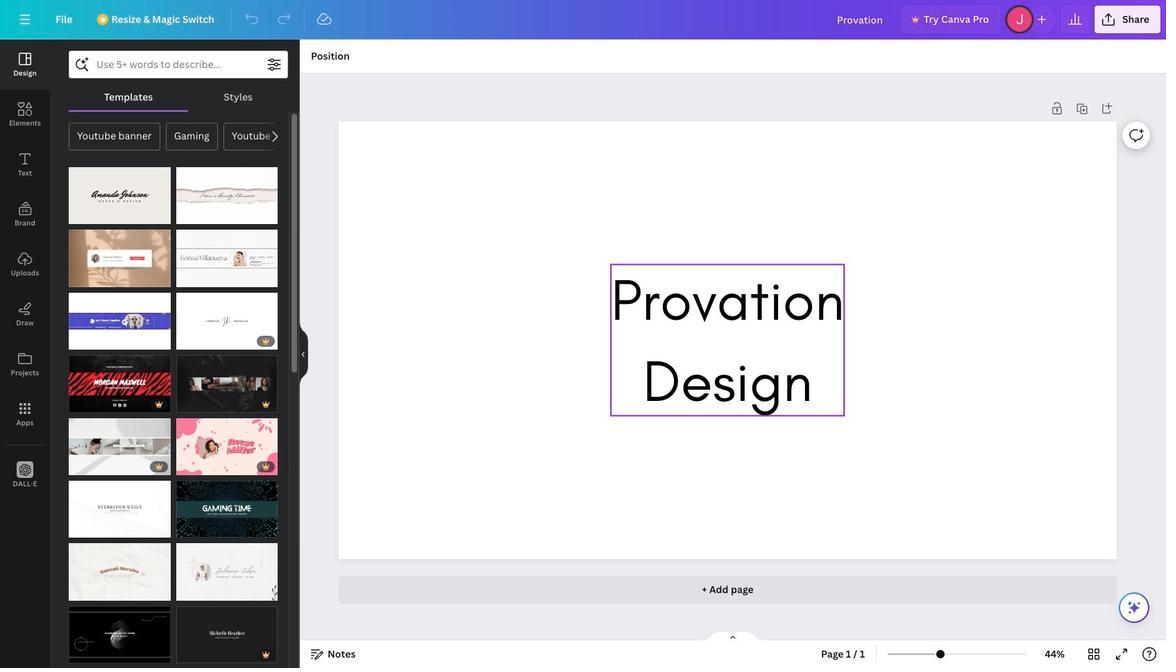 Task type: describe. For each thing, give the bounding box(es) containing it.
side panel tab list
[[0, 40, 50, 501]]

black and red frame morgan maxwell upload everyday youtube channel art image
[[69, 356, 170, 413]]

Use 5+ words to describe... search field
[[97, 51, 260, 78]]

neutral simple minimalist lifestyle blogger youtube channel art group
[[69, 230, 170, 287]]

black minimalist photo collage makeup blog youtube banner group
[[176, 356, 278, 413]]

white name youtube channel art group
[[176, 293, 278, 350]]

black and white simple minimalist futuristic gaming youtube banner group
[[69, 598, 170, 664]]

black minimalist photo collage makeup blog youtube banner image
[[176, 356, 278, 413]]

white name youtube channel art image
[[176, 293, 278, 350]]

white beige minimalist fashion youtube channel art image
[[176, 544, 278, 601]]

black and ivory modern name youtube channel art group
[[69, 167, 170, 225]]

blue modern dance channel youtube banner image
[[69, 293, 170, 350]]

pink fun background youtube banner image
[[176, 418, 278, 476]]

beige gray clean aesthetic photo collage youtube banner image
[[69, 418, 170, 476]]

show pages image
[[700, 631, 767, 642]]

white grey dark blue light professional general news youtube banner image
[[69, 481, 170, 538]]

brown and cream aesthetic paper beauty youtube channel art group
[[69, 544, 170, 601]]

white grey dark blue light professional general news youtube banner group
[[69, 481, 170, 538]]

white minimalist skincare review vlogger youtube banner image
[[176, 230, 278, 287]]

feminine torn paper name youtube channel art image
[[176, 167, 278, 225]]

blue modern dance channel youtube banner group
[[69, 293, 170, 350]]

white beige minimalist fashion youtube channel art group
[[176, 544, 278, 601]]

black and ivory modern name youtube channel art image
[[69, 167, 170, 225]]



Task type: locate. For each thing, give the bounding box(es) containing it.
Zoom button
[[1033, 644, 1078, 666]]

black and white elegant youtube channel art group
[[176, 598, 278, 664]]

black and red frame morgan maxwell upload everyday youtube channel art group
[[69, 356, 170, 413]]

hide image
[[299, 321, 308, 387]]

neutral simple minimalist lifestyle blogger youtube channel art image
[[69, 230, 170, 287]]

black and white simple minimalist futuristic gaming youtube banner image
[[69, 607, 170, 664]]

black and white elegant youtube channel art image
[[176, 607, 278, 664]]

main menu bar
[[0, 0, 1167, 40]]

Design title text field
[[826, 6, 896, 33]]

pink fun background youtube banner group
[[176, 418, 278, 476]]

modern gaming cover youtube channel art image
[[176, 481, 278, 538]]

beige gray clean aesthetic photo collage youtube banner group
[[69, 418, 170, 476]]

canva assistant image
[[1126, 600, 1143, 617]]



Task type: vqa. For each thing, say whether or not it's contained in the screenshot.
the right account
no



